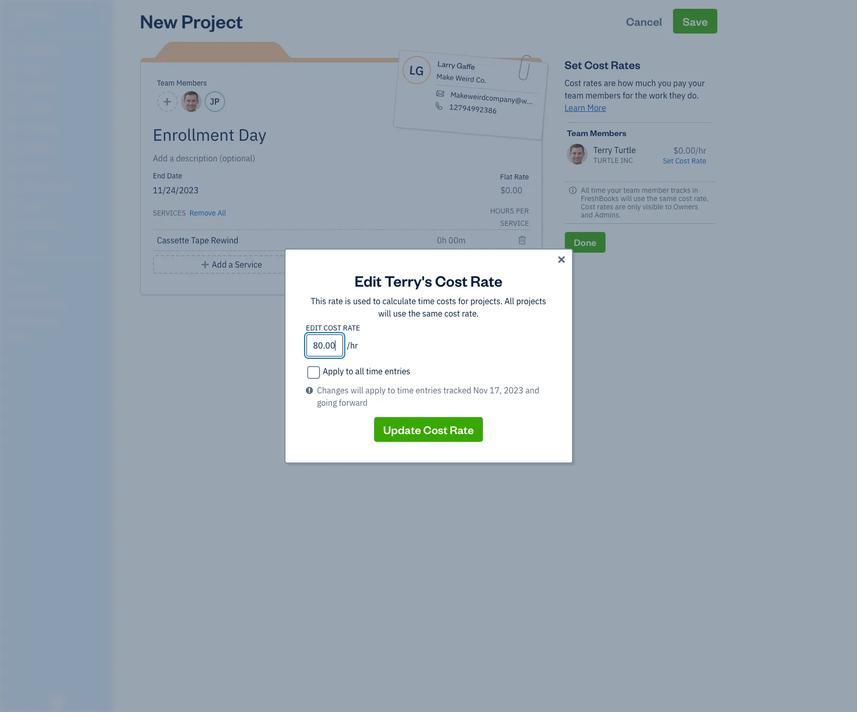 Task type: describe. For each thing, give the bounding box(es) containing it.
2023
[[504, 385, 524, 395]]

turtle inside turtle inc owner
[[8, 9, 38, 20]]

rate inside $0.00 /hr set cost rate
[[692, 156, 707, 165]]

going
[[317, 398, 337, 408]]

chart image
[[7, 221, 19, 232]]

/hr inside edit terry's cost rate dialog
[[347, 340, 358, 351]]

remove
[[190, 208, 216, 218]]

your inside cost rates are how much you pay your team members for the work they do. learn more
[[689, 78, 705, 88]]

inc inside turtle inc owner
[[40, 9, 54, 20]]

$0.00 /hr set cost rate
[[663, 145, 707, 165]]

terry
[[594, 145, 613, 155]]

apply
[[366, 385, 386, 395]]

add a service button
[[153, 255, 310, 274]]

use inside all time your team member tracks in freshbooks will use the same cost rate. cost rates are only visible to owners and admins.
[[634, 194, 645, 203]]

in
[[693, 186, 699, 195]]

time inside this rate is used to calculate time costs for projects. all projects will use the same cost rate.
[[418, 296, 435, 306]]

cost up the costs
[[435, 271, 468, 290]]

hours
[[490, 206, 514, 216]]

edit terry's cost rate dialog
[[0, 236, 857, 476]]

add a service
[[212, 259, 262, 270]]

date
[[167, 171, 182, 180]]

terry's
[[385, 271, 432, 290]]

this rate is used to calculate time costs for projects. all projects will use the same cost rate.
[[311, 296, 546, 319]]

is
[[345, 296, 351, 306]]

projects.
[[471, 296, 503, 306]]

end
[[153, 171, 165, 180]]

do.
[[688, 90, 699, 101]]

set cost rate button
[[663, 156, 707, 165]]

new project
[[140, 9, 243, 33]]

bank connections image
[[8, 317, 110, 325]]

and inside all time your team member tracks in freshbooks will use the same cost rate. cost rates are only visible to owners and admins.
[[581, 210, 593, 220]]

exclamationcircle image
[[306, 384, 313, 396]]

to inside changes will apply to time entries tracked nov 17, 2023 and going forward
[[388, 385, 395, 395]]

entries inside changes will apply to time entries tracked nov 17, 2023 and going forward
[[416, 385, 442, 395]]

flat rate
[[500, 172, 529, 181]]

update cost rate button
[[374, 417, 483, 442]]

learn
[[565, 103, 586, 113]]

settings image
[[8, 333, 110, 341]]

0 vertical spatial members
[[176, 78, 207, 88]]

rate. inside this rate is used to calculate time costs for projects. all projects will use the same cost rate.
[[462, 308, 479, 319]]

add team member image
[[163, 95, 172, 108]]

report image
[[7, 241, 19, 251]]

how
[[618, 78, 634, 88]]

remove all button
[[188, 205, 226, 219]]

rate up projects.
[[471, 271, 503, 290]]

visible
[[643, 202, 664, 211]]

to left all
[[346, 366, 353, 376]]

calculate
[[383, 296, 416, 306]]

End date in  format text field
[[153, 185, 341, 195]]

cost
[[324, 323, 341, 333]]

items and services image
[[8, 300, 110, 308]]

project
[[181, 9, 243, 33]]

for inside cost rates are how much you pay your team members for the work they do. learn more
[[623, 90, 633, 101]]

your inside all time your team member tracks in freshbooks will use the same cost rate. cost rates are only visible to owners and admins.
[[608, 186, 622, 195]]

flat
[[500, 172, 513, 181]]

inc inside terry turtle turtle inc
[[621, 156, 633, 165]]

freshbooks
[[581, 194, 619, 203]]

project image
[[7, 162, 19, 173]]

hours per service
[[490, 206, 529, 228]]

cost inside this rate is used to calculate time costs for projects. all projects will use the same cost rate.
[[445, 308, 460, 319]]

cassette tape rewind
[[157, 235, 239, 245]]

jp
[[210, 96, 220, 107]]

new
[[140, 9, 178, 33]]

cassette
[[157, 235, 189, 245]]

the inside this rate is used to calculate time costs for projects. all projects will use the same cost rate.
[[408, 308, 421, 319]]

team inside all time your team member tracks in freshbooks will use the same cost rate. cost rates are only visible to owners and admins.
[[624, 186, 640, 195]]

expense image
[[7, 143, 19, 153]]

Project Name text field
[[153, 124, 436, 145]]

1 vertical spatial team
[[567, 127, 589, 138]]

work
[[649, 90, 668, 101]]

the inside all time your team member tracks in freshbooks will use the same cost rate. cost rates are only visible to owners and admins.
[[647, 194, 658, 203]]

only
[[628, 202, 641, 211]]

done
[[574, 236, 597, 248]]

cost inside $0.00 /hr set cost rate
[[676, 156, 690, 165]]

more
[[587, 103, 606, 113]]

cost inside all time your team member tracks in freshbooks will use the same cost rate. cost rates are only visible to owners and admins.
[[679, 194, 692, 203]]

rewind
[[211, 235, 239, 245]]

cost inside all time your team member tracks in freshbooks will use the same cost rate. cost rates are only visible to owners and admins.
[[581, 202, 596, 211]]

you
[[658, 78, 672, 88]]

per
[[516, 206, 529, 216]]

and inside changes will apply to time entries tracked nov 17, 2023 and going forward
[[526, 385, 540, 395]]

tracks
[[671, 186, 691, 195]]

rates inside cost rates are how much you pay your team members for the work they do. learn more
[[583, 78, 602, 88]]

use inside this rate is used to calculate time costs for projects. all projects will use the same cost rate.
[[393, 308, 406, 319]]

estimate image
[[7, 84, 19, 94]]

to inside this rate is used to calculate time costs for projects. all projects will use the same cost rate.
[[373, 296, 381, 306]]

end date
[[153, 171, 182, 180]]

cancel button
[[617, 9, 672, 34]]

turtle inc owner
[[8, 9, 54, 28]]

team inside cost rates are how much you pay your team members for the work they do. learn more
[[565, 90, 584, 101]]

rate
[[328, 296, 343, 306]]

pay
[[674, 78, 687, 88]]

forward
[[339, 398, 368, 408]]

client image
[[7, 64, 19, 75]]

a
[[229, 259, 233, 270]]

changes
[[317, 385, 349, 395]]

done button
[[565, 232, 606, 253]]

0 vertical spatial entries
[[385, 366, 411, 376]]

tracked
[[444, 385, 472, 395]]

all inside all time your team member tracks in freshbooks will use the same cost rate. cost rates are only visible to owners and admins.
[[581, 186, 590, 195]]

save
[[683, 14, 708, 28]]



Task type: vqa. For each thing, say whether or not it's contained in the screenshot.
TRIAL
no



Task type: locate. For each thing, give the bounding box(es) containing it.
members
[[176, 78, 207, 88], [590, 127, 627, 138]]

turtle up owner
[[8, 9, 38, 20]]

remove project service image
[[518, 234, 527, 246]]

will inside all time your team member tracks in freshbooks will use the same cost rate. cost rates are only visible to owners and admins.
[[621, 194, 632, 203]]

edit terry's cost rate
[[355, 271, 503, 290]]

1 vertical spatial /hr
[[347, 340, 358, 351]]

0 horizontal spatial turtle
[[8, 9, 38, 20]]

to right visible
[[665, 202, 672, 211]]

0 vertical spatial cost
[[679, 194, 692, 203]]

rates left the only
[[597, 202, 614, 211]]

set
[[565, 57, 582, 72], [663, 156, 674, 165]]

cost inside update cost rate "button"
[[423, 422, 448, 437]]

0 vertical spatial turtle
[[8, 9, 38, 20]]

rate
[[692, 156, 707, 165], [514, 172, 529, 181], [471, 271, 503, 290], [450, 422, 474, 437]]

1 vertical spatial use
[[393, 308, 406, 319]]

1 vertical spatial turtle
[[594, 156, 619, 165]]

money image
[[7, 202, 19, 212]]

learn more link
[[565, 103, 606, 113]]

0 horizontal spatial team members
[[157, 78, 207, 88]]

cancel
[[626, 14, 662, 28]]

0 vertical spatial use
[[634, 194, 645, 203]]

are inside cost rates are how much you pay your team members for the work they do. learn more
[[604, 78, 616, 88]]

will up admins. in the top of the page
[[621, 194, 632, 203]]

/hr up the set cost rate button
[[696, 145, 707, 156]]

entries up apply
[[385, 366, 411, 376]]

0 vertical spatial team
[[157, 78, 175, 88]]

team up 'learn'
[[565, 90, 584, 101]]

apps image
[[8, 267, 110, 275]]

cost down $0.00
[[676, 156, 690, 165]]

1 horizontal spatial will
[[378, 308, 391, 319]]

rate. down projects.
[[462, 308, 479, 319]]

0 horizontal spatial and
[[526, 385, 540, 395]]

1 vertical spatial all
[[218, 208, 226, 218]]

0 vertical spatial inc
[[40, 9, 54, 20]]

same inside this rate is used to calculate time costs for projects. all projects will use the same cost rate.
[[422, 308, 443, 319]]

cost
[[585, 57, 609, 72], [565, 78, 581, 88], [676, 156, 690, 165], [581, 202, 596, 211], [435, 271, 468, 290], [423, 422, 448, 437]]

amount (usd) text field down cost
[[306, 334, 343, 357]]

will down calculate
[[378, 308, 391, 319]]

cost inside cost rates are how much you pay your team members for the work they do. learn more
[[565, 78, 581, 88]]

1 vertical spatial and
[[526, 385, 540, 395]]

projects
[[516, 296, 546, 306]]

1 horizontal spatial amount (usd) text field
[[500, 185, 523, 195]]

1 horizontal spatial /hr
[[696, 145, 707, 156]]

0 horizontal spatial team
[[157, 78, 175, 88]]

1 vertical spatial the
[[647, 194, 658, 203]]

services
[[153, 208, 186, 218]]

terry turtle turtle inc
[[594, 145, 636, 165]]

/hr
[[696, 145, 707, 156], [347, 340, 358, 351]]

the down much on the right of page
[[635, 90, 647, 101]]

services remove all
[[153, 208, 226, 218]]

set down $0.00
[[663, 156, 674, 165]]

0 horizontal spatial set
[[565, 57, 582, 72]]

1 vertical spatial entries
[[416, 385, 442, 395]]

cost left the in
[[679, 194, 692, 203]]

used
[[353, 296, 371, 306]]

your
[[689, 78, 705, 88], [608, 186, 622, 195]]

will inside this rate is used to calculate time costs for projects. all projects will use the same cost rate.
[[378, 308, 391, 319]]

0 horizontal spatial amount (usd) text field
[[306, 334, 343, 357]]

0 vertical spatial /hr
[[696, 145, 707, 156]]

are left the only
[[615, 202, 626, 211]]

they
[[670, 90, 686, 101]]

amount (usd) text field inside edit terry's cost rate dialog
[[306, 334, 343, 357]]

Project Description text field
[[153, 152, 436, 164]]

1 horizontal spatial members
[[590, 127, 627, 138]]

for down how
[[623, 90, 633, 101]]

0 horizontal spatial entries
[[385, 366, 411, 376]]

0 vertical spatial your
[[689, 78, 705, 88]]

0 vertical spatial set
[[565, 57, 582, 72]]

cost down the costs
[[445, 308, 460, 319]]

for right the costs
[[458, 296, 469, 306]]

0 vertical spatial team
[[565, 90, 584, 101]]

add
[[212, 259, 227, 270]]

set up 'learn'
[[565, 57, 582, 72]]

0 horizontal spatial will
[[351, 385, 364, 395]]

all time your team member tracks in freshbooks will use the same cost rate. cost rates are only visible to owners and admins.
[[581, 186, 709, 220]]

0 vertical spatial the
[[635, 90, 647, 101]]

all
[[355, 366, 364, 376]]

to inside all time your team member tracks in freshbooks will use the same cost rate. cost rates are only visible to owners and admins.
[[665, 202, 672, 211]]

costs
[[437, 296, 456, 306]]

members
[[586, 90, 621, 101]]

info image
[[569, 186, 577, 194]]

0 vertical spatial amount (usd) text field
[[500, 185, 523, 195]]

0 vertical spatial same
[[659, 194, 677, 203]]

0 vertical spatial for
[[623, 90, 633, 101]]

0 horizontal spatial /hr
[[347, 340, 358, 351]]

are up "members"
[[604, 78, 616, 88]]

1 horizontal spatial turtle
[[594, 156, 619, 165]]

1 horizontal spatial use
[[634, 194, 645, 203]]

member
[[642, 186, 669, 195]]

this
[[311, 296, 326, 306]]

0 horizontal spatial all
[[218, 208, 226, 218]]

time right apply
[[397, 385, 414, 395]]

turtle
[[614, 145, 636, 155]]

1 vertical spatial are
[[615, 202, 626, 211]]

1 horizontal spatial entries
[[416, 385, 442, 395]]

1 horizontal spatial for
[[623, 90, 633, 101]]

apply to all time entries
[[323, 366, 411, 376]]

the right the only
[[647, 194, 658, 203]]

1 horizontal spatial set
[[663, 156, 674, 165]]

team members up add team member "icon"
[[157, 78, 207, 88]]

0 horizontal spatial your
[[608, 186, 622, 195]]

1 vertical spatial rates
[[597, 202, 614, 211]]

rate down tracked
[[450, 422, 474, 437]]

same inside all time your team member tracks in freshbooks will use the same cost rate. cost rates are only visible to owners and admins.
[[659, 194, 677, 203]]

rates inside all time your team member tracks in freshbooks will use the same cost rate. cost rates are only visible to owners and admins.
[[597, 202, 614, 211]]

time left the costs
[[418, 296, 435, 306]]

turtle down "terry"
[[594, 156, 619, 165]]

0 vertical spatial rates
[[583, 78, 602, 88]]

amount (usd) text field for flat
[[500, 185, 523, 195]]

all inside this rate is used to calculate time costs for projects. all projects will use the same cost rate.
[[505, 296, 514, 306]]

1 horizontal spatial all
[[505, 296, 514, 306]]

edit
[[306, 323, 322, 333]]

cost left rates
[[585, 57, 609, 72]]

team up the only
[[624, 186, 640, 195]]

nov
[[473, 385, 488, 395]]

your up the do. on the top right of page
[[689, 78, 705, 88]]

2 vertical spatial will
[[351, 385, 364, 395]]

0 horizontal spatial same
[[422, 308, 443, 319]]

cost up done
[[581, 202, 596, 211]]

rate right the flat
[[514, 172, 529, 181]]

the
[[635, 90, 647, 101], [647, 194, 658, 203], [408, 308, 421, 319]]

payment image
[[7, 123, 19, 134]]

amount (usd) text field for edit
[[306, 334, 343, 357]]

1 horizontal spatial team
[[567, 127, 589, 138]]

1 vertical spatial inc
[[621, 156, 633, 165]]

0 vertical spatial will
[[621, 194, 632, 203]]

will inside changes will apply to time entries tracked nov 17, 2023 and going forward
[[351, 385, 364, 395]]

and
[[581, 210, 593, 220], [526, 385, 540, 395]]

1 vertical spatial set
[[663, 156, 674, 165]]

save button
[[674, 9, 717, 34]]

admins.
[[595, 210, 621, 220]]

to right used
[[373, 296, 381, 306]]

update
[[383, 422, 421, 437]]

0 vertical spatial rate.
[[694, 194, 709, 203]]

dashboard image
[[7, 45, 19, 55]]

team members
[[157, 78, 207, 88], [567, 127, 627, 138]]

1 vertical spatial your
[[608, 186, 622, 195]]

1 horizontal spatial and
[[581, 210, 593, 220]]

cost right update
[[423, 422, 448, 437]]

0 vertical spatial all
[[581, 186, 590, 195]]

close image
[[556, 254, 567, 266]]

rate inside "button"
[[450, 422, 474, 437]]

team
[[565, 90, 584, 101], [624, 186, 640, 195]]

all right info image
[[581, 186, 590, 195]]

1 vertical spatial will
[[378, 308, 391, 319]]

1 horizontal spatial cost
[[679, 194, 692, 203]]

0 vertical spatial and
[[581, 210, 593, 220]]

rates
[[583, 78, 602, 88], [597, 202, 614, 211]]

owners
[[674, 202, 699, 211]]

1 vertical spatial members
[[590, 127, 627, 138]]

1 vertical spatial amount (usd) text field
[[306, 334, 343, 357]]

team members up "terry"
[[567, 127, 627, 138]]

service
[[235, 259, 262, 270]]

time inside all time your team member tracks in freshbooks will use the same cost rate. cost rates are only visible to owners and admins.
[[591, 186, 606, 195]]

17,
[[490, 385, 502, 395]]

/hr down rate in the left of the page
[[347, 340, 358, 351]]

time
[[591, 186, 606, 195], [418, 296, 435, 306], [366, 366, 383, 376], [397, 385, 414, 395]]

service
[[500, 219, 529, 228]]

/hr inside $0.00 /hr set cost rate
[[696, 145, 707, 156]]

2 horizontal spatial will
[[621, 194, 632, 203]]

rate down $0.00
[[692, 156, 707, 165]]

2 horizontal spatial all
[[581, 186, 590, 195]]

cost rates are how much you pay your team members for the work they do. learn more
[[565, 78, 705, 113]]

0 vertical spatial team members
[[157, 78, 207, 88]]

time inside changes will apply to time entries tracked nov 17, 2023 and going forward
[[397, 385, 414, 395]]

1 vertical spatial team
[[624, 186, 640, 195]]

your up admins. in the top of the page
[[608, 186, 622, 195]]

0 horizontal spatial rate.
[[462, 308, 479, 319]]

tape
[[191, 235, 209, 245]]

for inside this rate is used to calculate time costs for projects. all projects will use the same cost rate.
[[458, 296, 469, 306]]

update cost rate
[[383, 422, 474, 437]]

owner
[[8, 21, 27, 28]]

the inside cost rates are how much you pay your team members for the work they do. learn more
[[635, 90, 647, 101]]

0 vertical spatial are
[[604, 78, 616, 88]]

edit cost rate
[[306, 323, 360, 333]]

time right info image
[[591, 186, 606, 195]]

team down 'learn'
[[567, 127, 589, 138]]

edit
[[355, 271, 382, 290]]

rate.
[[694, 194, 709, 203], [462, 308, 479, 319]]

entries left tracked
[[416, 385, 442, 395]]

invoice image
[[7, 104, 19, 114]]

much
[[636, 78, 656, 88]]

0 horizontal spatial use
[[393, 308, 406, 319]]

0 horizontal spatial inc
[[40, 9, 54, 20]]

same
[[659, 194, 677, 203], [422, 308, 443, 319]]

all right remove
[[218, 208, 226, 218]]

1 vertical spatial same
[[422, 308, 443, 319]]

the down calculate
[[408, 308, 421, 319]]

apply
[[323, 366, 344, 376]]

main element
[[0, 0, 139, 712]]

team up add team member "icon"
[[157, 78, 175, 88]]

1 horizontal spatial inc
[[621, 156, 633, 165]]

1 vertical spatial for
[[458, 296, 469, 306]]

2 vertical spatial the
[[408, 308, 421, 319]]

cost up 'learn'
[[565, 78, 581, 88]]

0 horizontal spatial cost
[[445, 308, 460, 319]]

1 horizontal spatial same
[[659, 194, 677, 203]]

rates up "members"
[[583, 78, 602, 88]]

turtle
[[8, 9, 38, 20], [594, 156, 619, 165]]

freshbooks image
[[48, 696, 65, 708]]

rate. right the tracks
[[694, 194, 709, 203]]

0 horizontal spatial team
[[565, 90, 584, 101]]

are inside all time your team member tracks in freshbooks will use the same cost rate. cost rates are only visible to owners and admins.
[[615, 202, 626, 211]]

all left the projects
[[505, 296, 514, 306]]

1 vertical spatial team members
[[567, 127, 627, 138]]

set inside $0.00 /hr set cost rate
[[663, 156, 674, 165]]

changes will apply to time entries tracked nov 17, 2023 and going forward
[[317, 385, 540, 408]]

0h 00m text field
[[437, 235, 467, 245]]

1 horizontal spatial team
[[624, 186, 640, 195]]

1 horizontal spatial rate.
[[694, 194, 709, 203]]

will up forward
[[351, 385, 364, 395]]

2 vertical spatial all
[[505, 296, 514, 306]]

plus image
[[200, 258, 210, 271]]

1 vertical spatial rate.
[[462, 308, 479, 319]]

timer image
[[7, 182, 19, 192]]

for
[[623, 90, 633, 101], [458, 296, 469, 306]]

cost
[[679, 194, 692, 203], [445, 308, 460, 319]]

to right apply
[[388, 385, 395, 395]]

0 horizontal spatial members
[[176, 78, 207, 88]]

and right 2023
[[526, 385, 540, 395]]

0 horizontal spatial for
[[458, 296, 469, 306]]

time right all
[[366, 366, 383, 376]]

team members image
[[8, 284, 110, 292]]

are
[[604, 78, 616, 88], [615, 202, 626, 211]]

will
[[621, 194, 632, 203], [378, 308, 391, 319], [351, 385, 364, 395]]

turtle inside terry turtle turtle inc
[[594, 156, 619, 165]]

all
[[581, 186, 590, 195], [218, 208, 226, 218], [505, 296, 514, 306]]

set cost rates
[[565, 57, 641, 72]]

amount (usd) text field down flat rate at the top
[[500, 185, 523, 195]]

rate. inside all time your team member tracks in freshbooks will use the same cost rate. cost rates are only visible to owners and admins.
[[694, 194, 709, 203]]

Amount (USD) text field
[[500, 185, 523, 195], [306, 334, 343, 357]]

1 horizontal spatial your
[[689, 78, 705, 88]]

to
[[665, 202, 672, 211], [373, 296, 381, 306], [346, 366, 353, 376], [388, 385, 395, 395]]

rates
[[611, 57, 641, 72]]

1 horizontal spatial team members
[[567, 127, 627, 138]]

rate
[[343, 323, 360, 333]]

and down freshbooks
[[581, 210, 593, 220]]

$0.00
[[674, 145, 696, 156]]

1 vertical spatial cost
[[445, 308, 460, 319]]



